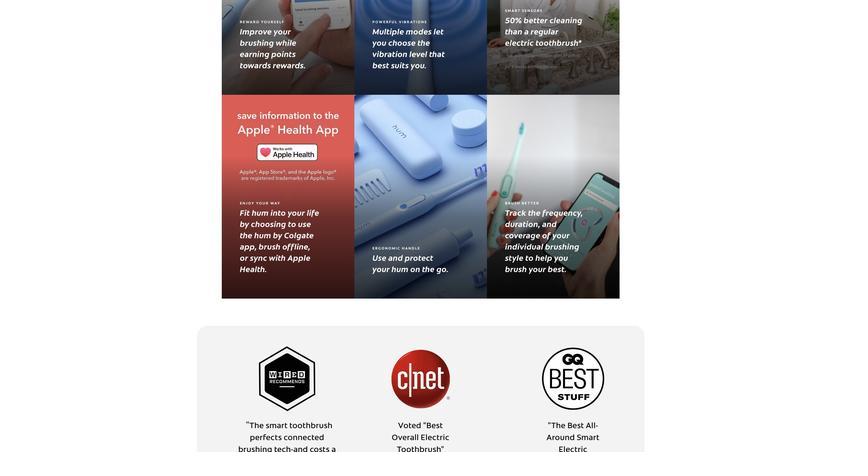 Task type: locate. For each thing, give the bounding box(es) containing it.
brushing down perfects
[[238, 447, 273, 453]]

gq best stuff award - logo image
[[540, 346, 607, 412]]

a
[[525, 26, 529, 37]]

the
[[418, 37, 430, 48], [544, 64, 550, 70], [529, 207, 541, 218], [240, 230, 253, 241], [422, 263, 435, 274]]

the inside powerful vibrations multiple modes let you choose the vibration level that best suits you.
[[418, 37, 430, 48]]

and down ergonomic
[[389, 252, 403, 263]]

hum inside ergonomic handle use and protect your hum on the go.
[[392, 263, 409, 274]]

to down "individual"
[[526, 252, 534, 263]]

by
[[240, 218, 249, 229], [273, 230, 283, 241]]

2 horizontal spatial and
[[543, 218, 557, 229]]

1 vertical spatial better
[[522, 202, 540, 206]]

you.
[[411, 59, 427, 70]]

sensors
[[522, 9, 543, 13]]

better
[[524, 14, 548, 25], [522, 202, 540, 206]]

0 vertical spatial better
[[524, 14, 548, 25]]

1 horizontal spatial brush
[[506, 263, 527, 274]]

or
[[240, 252, 248, 263]]

0 vertical spatial and
[[543, 218, 557, 229]]

to left use
[[288, 218, 296, 229]]

0 horizontal spatial and
[[294, 447, 308, 453]]

track
[[506, 207, 527, 218]]

1 horizontal spatial by
[[273, 230, 283, 241]]

1 horizontal spatial you
[[555, 252, 569, 263]]

connected
[[284, 435, 325, 443]]

best
[[373, 59, 390, 70]]

smart
[[506, 9, 521, 13]]

smart
[[266, 423, 288, 431]]

colgate
[[284, 230, 314, 241]]

that
[[430, 48, 445, 59]]

your up use
[[288, 207, 305, 218]]

brushing right after
[[564, 52, 581, 58]]

duration,
[[506, 218, 541, 229]]

wired recommends award - logo image
[[254, 346, 321, 412]]

1 vertical spatial brush
[[506, 263, 527, 274]]

0 horizontal spatial to
[[288, 218, 296, 229]]

offline,
[[283, 241, 311, 252]]

6
[[512, 64, 515, 70]]

brushing inside reward yourself improve your brushing while earning points towards rewards.
[[240, 37, 274, 48]]

you inside powerful vibrations multiple modes let you choose the vibration level that best suits you.
[[373, 37, 387, 48]]

and up of
[[543, 218, 557, 229]]

frequency,
[[543, 207, 583, 218]]

without
[[528, 64, 542, 70]]

style
[[506, 252, 524, 263]]

the inside ergonomic handle use and protect your hum on the go.
[[422, 263, 435, 274]]

tech-
[[274, 447, 294, 453]]

your down use
[[373, 263, 390, 274]]

the up app, at left
[[240, 230, 253, 241]]

hum left on
[[392, 263, 409, 274]]

choose
[[389, 37, 416, 48]]

your right of
[[553, 230, 570, 241]]

brushing
[[240, 37, 274, 48], [564, 52, 581, 58], [546, 241, 580, 252], [238, 447, 273, 453]]

the left "app"
[[544, 64, 550, 70]]

brush inside brush better track the frequency, duration, and coverage of your individual brushing style to help you brush your best.
[[506, 263, 527, 274]]

brush
[[259, 241, 281, 252], [506, 263, 527, 274]]

use
[[373, 252, 387, 263]]

brush
[[506, 202, 521, 206]]

best.
[[548, 263, 567, 274]]

1 vertical spatial to
[[526, 252, 534, 263]]

ergonomic handle use and protect your hum on the go.
[[373, 247, 449, 274]]

vibrations
[[399, 21, 428, 24]]

0 vertical spatial you
[[373, 37, 387, 48]]

for
[[506, 64, 511, 70]]

.
[[559, 64, 560, 70]]

your up while
[[274, 26, 291, 37]]

1 vertical spatial and
[[389, 252, 403, 263]]

gum
[[515, 52, 524, 58]]

you up best.
[[555, 252, 569, 263]]

ergonomic
[[373, 247, 401, 251]]

"best
[[424, 423, 443, 431]]

enjoy your way fit hum into your life by choosing to use the hum by colgate app, brush offline, or sync with apple health.
[[240, 202, 319, 274]]

0 vertical spatial brush
[[259, 241, 281, 252]]

better inside smart sensors 50% better cleaning than a regular electric toothbrush*
[[524, 14, 548, 25]]

to
[[288, 218, 296, 229], [526, 252, 534, 263]]

the up duration,
[[529, 207, 541, 218]]

1 vertical spatial hum
[[254, 230, 271, 241]]

the inside *vs. gum margin plaque after brushing for 6 weeks without the app .
[[544, 64, 550, 70]]

better up track
[[522, 202, 540, 206]]

your
[[274, 26, 291, 37], [256, 202, 269, 206], [288, 207, 305, 218], [553, 230, 570, 241], [373, 263, 390, 274], [529, 263, 546, 274]]

2 vertical spatial hum
[[392, 263, 409, 274]]

you inside brush better track the frequency, duration, and coverage of your individual brushing style to help you brush your best.
[[555, 252, 569, 263]]

voted "best overall electric toothbrus
[[392, 423, 450, 453]]

reward
[[240, 21, 260, 24]]

overall
[[392, 435, 419, 443]]

the inside enjoy your way fit hum into your life by choosing to use the hum by colgate app, brush offline, or sync with apple health.
[[240, 230, 253, 241]]

hum up choosing
[[252, 207, 269, 218]]

and
[[543, 218, 557, 229], [389, 252, 403, 263], [294, 447, 308, 453]]

and down connected
[[294, 447, 308, 453]]

apple
[[288, 252, 311, 263]]

and inside 〝the smart toothbrush perfects connected brushing tech-and costs
[[294, 447, 308, 453]]

0 horizontal spatial brush
[[259, 241, 281, 252]]

the right on
[[422, 263, 435, 274]]

powerful vibrations multiple modes let you choose the vibration level that best suits you.
[[373, 21, 445, 70]]

yourself
[[261, 21, 285, 24]]

brushing down of
[[546, 241, 580, 252]]

choosing
[[251, 218, 286, 229]]

perfects
[[250, 435, 282, 443]]

powerful
[[373, 21, 398, 24]]

modes
[[406, 26, 432, 37]]

brushing down improve
[[240, 37, 274, 48]]

hum down choosing
[[254, 230, 271, 241]]

better down sensors
[[524, 14, 548, 25]]

cnet award - logo image
[[388, 346, 454, 412]]

hum
[[252, 207, 269, 218], [254, 230, 271, 241], [392, 263, 409, 274]]

brush up with
[[259, 241, 281, 252]]

into
[[271, 207, 286, 218]]

by down choosing
[[273, 230, 283, 241]]

to inside enjoy your way fit hum into your life by choosing to use the hum by colgate app, brush offline, or sync with apple health.
[[288, 218, 296, 229]]

0 vertical spatial to
[[288, 218, 296, 229]]

regular
[[531, 26, 559, 37]]

*vs.
[[507, 52, 514, 58]]

1 horizontal spatial and
[[389, 252, 403, 263]]

toothbrush
[[290, 423, 333, 431]]

you
[[373, 37, 387, 48], [555, 252, 569, 263]]

your down help
[[529, 263, 546, 274]]

protect
[[405, 252, 434, 263]]

coverage
[[506, 230, 541, 241]]

brush down style
[[506, 263, 527, 274]]

the down 'modes'
[[418, 37, 430, 48]]

0 horizontal spatial you
[[373, 37, 387, 48]]

1 vertical spatial you
[[555, 252, 569, 263]]

with
[[269, 252, 286, 263]]

use
[[298, 218, 311, 229]]

you down multiple
[[373, 37, 387, 48]]

2 vertical spatial and
[[294, 447, 308, 453]]

0 horizontal spatial by
[[240, 218, 249, 229]]

your left "way"
[[256, 202, 269, 206]]

by down fit
[[240, 218, 249, 229]]

1 horizontal spatial to
[[526, 252, 534, 263]]

50%
[[506, 14, 522, 25]]



Task type: describe. For each thing, give the bounding box(es) containing it.
your inside ergonomic handle use and protect your hum on the go.
[[373, 263, 390, 274]]

handle
[[402, 247, 421, 251]]

cleaning
[[550, 14, 583, 25]]

better inside brush better track the frequency, duration, and coverage of your individual brushing style to help you brush your best.
[[522, 202, 540, 206]]

weeks
[[516, 64, 527, 70]]

reward yourself improve your brushing while earning points towards rewards.
[[240, 21, 306, 70]]

the inside brush better track the frequency, duration, and coverage of your individual brushing style to help you brush your best.
[[529, 207, 541, 218]]

suits
[[391, 59, 409, 70]]

your inside reward yourself improve your brushing while earning points towards rewards.
[[274, 26, 291, 37]]

health.
[[240, 263, 267, 274]]

individual
[[506, 241, 544, 252]]

to inside brush better track the frequency, duration, and coverage of your individual brushing style to help you brush your best.
[[526, 252, 534, 263]]

and inside ergonomic handle use and protect your hum on the go.
[[389, 252, 403, 263]]

brushing inside brush better track the frequency, duration, and coverage of your individual brushing style to help you brush your best.
[[546, 241, 580, 252]]

earning
[[240, 48, 270, 59]]

〝the
[[242, 423, 264, 431]]

app,
[[240, 241, 257, 252]]

fit
[[240, 207, 250, 218]]

enjoy
[[240, 202, 255, 206]]

life
[[307, 207, 319, 218]]

while
[[276, 37, 297, 48]]

1 vertical spatial by
[[273, 230, 283, 241]]

rewards.
[[273, 59, 306, 70]]

plaque
[[539, 52, 553, 58]]

smart sensors 50% better cleaning than a regular electric toothbrush*
[[506, 9, 584, 48]]

improve
[[240, 26, 272, 37]]

towards
[[240, 59, 271, 70]]

points
[[272, 48, 296, 59]]

and inside brush better track the frequency, duration, and coverage of your individual brushing style to help you brush your best.
[[543, 218, 557, 229]]

brush inside enjoy your way fit hum into your life by choosing to use the hum by colgate app, brush offline, or sync with apple health.
[[259, 241, 281, 252]]

brush better track the frequency, duration, and coverage of your individual brushing style to help you brush your best.
[[506, 202, 583, 274]]

electric
[[421, 435, 450, 443]]

0 vertical spatial by
[[240, 218, 249, 229]]

*vs. gum margin plaque after brushing for 6 weeks without the app .
[[506, 52, 581, 70]]

0 vertical spatial hum
[[252, 207, 269, 218]]

on
[[411, 263, 421, 274]]

voted
[[398, 423, 422, 431]]

app
[[551, 64, 558, 70]]

of
[[543, 230, 551, 241]]

sync
[[250, 252, 267, 263]]

help
[[536, 252, 553, 263]]

vibration
[[373, 48, 408, 59]]

〝the smart toothbrush perfects connected brushing tech-and costs
[[238, 423, 336, 453]]

after
[[554, 52, 563, 58]]

brushing inside 〝the smart toothbrush perfects connected brushing tech-and costs
[[238, 447, 273, 453]]

margin
[[525, 52, 538, 58]]

brushing inside *vs. gum margin plaque after brushing for 6 weeks without the app .
[[564, 52, 581, 58]]

electric
[[506, 37, 534, 48]]

go.
[[437, 263, 449, 274]]

level
[[410, 48, 428, 59]]

let
[[434, 26, 444, 37]]

way
[[271, 202, 281, 206]]

multiple
[[373, 26, 404, 37]]

toothbrush*
[[536, 37, 582, 48]]

than
[[506, 26, 523, 37]]



Task type: vqa. For each thing, say whether or not it's contained in the screenshot.
cancer and its treatments can also affect the mouth, which is why some dentists are specially trained as dental oncologists to help care for patients undergoing...
no



